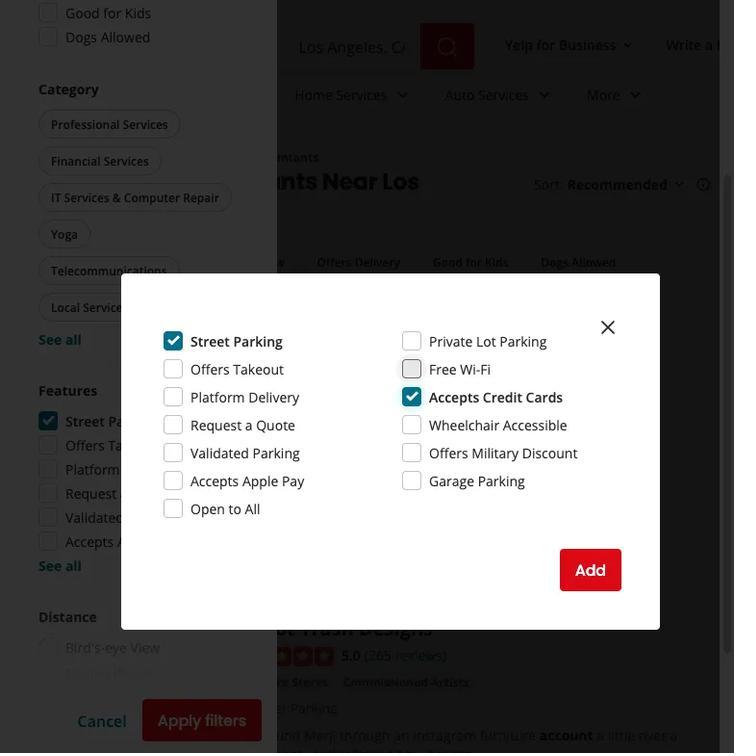Task type: vqa. For each thing, say whether or not it's contained in the screenshot.
Yelp for Yelp link
yes



Task type: describe. For each thing, give the bounding box(es) containing it.
(2
[[107, 690, 119, 708]]

tax
[[369, 361, 403, 388]]

pay inside group
[[157, 532, 179, 550]]

features
[[39, 381, 98, 399]]

local
[[51, 299, 80, 315]]

designs
[[359, 614, 433, 641]]

1 vertical spatial professional services
[[94, 149, 215, 165]]

parking down stores
[[290, 699, 338, 717]]

wi-
[[461, 360, 481, 378]]

a left little
[[597, 726, 605, 744]]

home
[[295, 85, 333, 104]]

write a rev link
[[659, 27, 735, 62]]

its
[[230, 614, 254, 641]]

trash
[[300, 614, 354, 641]]

good for kids button
[[421, 247, 521, 276]]

now
[[259, 254, 285, 270]]

rev
[[717, 35, 735, 54]]

2 vertical spatial street parking
[[249, 699, 338, 717]]

"i found marji through an instagram furniture account
[[251, 726, 594, 744]]

instagram
[[413, 726, 477, 744]]

home services link
[[279, 69, 430, 125]]

all for features
[[65, 556, 82, 574]]

accepts apple pay inside group
[[65, 532, 179, 550]]

delivery inside add dialog
[[249, 388, 300, 406]]

private lot parking
[[429, 332, 547, 350]]

kids inside button
[[485, 254, 509, 270]]

yelp link
[[39, 149, 63, 165]]

street parking inside add dialog
[[191, 332, 283, 350]]

platform delivery inside group
[[65, 460, 174, 478]]

ago,
[[282, 745, 309, 753]]

close image
[[597, 316, 620, 339]]

"i
[[251, 726, 260, 744]]

open for open now
[[226, 254, 256, 270]]

about
[[115, 423, 152, 441]]

near
[[322, 165, 378, 197]]

artists
[[431, 674, 470, 690]]

0 horizontal spatial dogs allowed
[[65, 27, 151, 46]]

1 vertical spatial from
[[317, 423, 348, 441]]

yelp for yelp link
[[39, 149, 63, 165]]

16 chevron right v2 image
[[71, 150, 87, 165]]

16 checkmark v2 image
[[230, 701, 246, 716]]

1 vertical spatial professional
[[94, 149, 165, 165]]

a inside group
[[120, 484, 128, 502]]

(265 reviews)
[[365, 646, 447, 664]]

us
[[97, 423, 111, 441]]

cancel button
[[78, 710, 127, 731]]

yoga button
[[39, 220, 91, 248]]

best
[[113, 165, 164, 197]]

bird's-eye view
[[65, 638, 160, 656]]

0 horizontal spatial allowed
[[101, 27, 151, 46]]

financial services button
[[39, 146, 162, 175]]

platform inside add dialog
[[191, 388, 245, 406]]

estimates
[[168, 361, 265, 388]]

commissioned
[[344, 674, 428, 690]]

year
[[251, 745, 279, 753]]

offers delivery button
[[305, 247, 413, 276]]

filters
[[205, 710, 247, 731]]

10
[[86, 165, 109, 197]]

help
[[286, 423, 313, 441]]

open to all
[[191, 499, 261, 518]]

furniture
[[480, 726, 536, 744]]

street parking inside group
[[65, 412, 158, 430]]

furniture stores
[[234, 674, 328, 690]]

see all for category
[[39, 330, 82, 348]]

auto services link
[[430, 69, 572, 125]]

search image
[[436, 36, 459, 59]]

street inside group
[[65, 412, 105, 430]]

parking right get
[[128, 508, 175, 526]]

quote inside group
[[131, 484, 170, 502]]

auto
[[445, 85, 475, 104]]

5.0 link
[[342, 644, 361, 665]]

0 vertical spatial dogs
[[65, 27, 97, 46]]

accepts credit cards
[[429, 388, 563, 406]]

angeles,
[[39, 196, 139, 228]]

services for professional services button
[[123, 116, 168, 132]]

accepts inside group
[[65, 532, 114, 550]]

quote inside add dialog
[[256, 416, 296, 434]]

16 filter v2 image
[[55, 255, 70, 270]]

get
[[87, 502, 113, 524]]

validated inside add dialog
[[191, 443, 249, 462]]

project
[[187, 423, 232, 441]]

garage
[[429, 471, 475, 490]]

add
[[576, 559, 607, 581]]

open now
[[226, 254, 285, 270]]

(265
[[365, 646, 392, 664]]

apple inside add dialog
[[243, 471, 279, 490]]

24 chevron down v2 image
[[533, 83, 557, 106]]

free price estimates from local tax professionals image
[[537, 383, 633, 479]]

tell
[[71, 423, 93, 441]]

validated parking inside add dialog
[[191, 443, 300, 462]]

1
[[87, 255, 92, 268]]

fi
[[481, 360, 491, 378]]

cancel
[[78, 710, 127, 731]]

a little over a year ago, and followed her..."
[[251, 726, 678, 753]]

free for wi-
[[429, 360, 457, 378]]

offers takeout inside group
[[65, 436, 159, 454]]

add dialog
[[0, 0, 735, 753]]

filters group
[[39, 247, 633, 277]]

get started
[[87, 502, 172, 524]]

professional services button
[[39, 110, 181, 139]]

accountants link
[[246, 149, 319, 165]]

it services & computer repair
[[51, 189, 219, 205]]

takeout inside add dialog
[[233, 360, 284, 378]]

professional inside button
[[51, 116, 120, 132]]

0 horizontal spatial good for kids
[[65, 3, 151, 22]]

5.0
[[342, 646, 361, 664]]

sort:
[[535, 175, 564, 193]]

add button
[[560, 549, 622, 591]]

platform inside group
[[65, 460, 120, 478]]

los
[[382, 165, 420, 197]]

request inside add dialog
[[191, 416, 242, 434]]

auto services
[[445, 85, 530, 104]]

parking down get
[[253, 443, 300, 462]]

its not trash designs image
[[63, 614, 207, 753]]

services for local services 'button'
[[83, 299, 128, 315]]

driving
[[65, 664, 110, 682]]

option group containing distance
[[39, 607, 239, 753]]

2 horizontal spatial street
[[249, 699, 287, 717]]

professional services link
[[94, 149, 215, 165]]

0 vertical spatial good
[[65, 3, 100, 22]]

military
[[472, 443, 519, 462]]

not
[[259, 614, 295, 641]]

professional services inside professional services button
[[51, 116, 168, 132]]

walking
[[65, 716, 115, 734]]

businesses.
[[142, 442, 214, 461]]

eye
[[105, 638, 127, 656]]

professionals
[[71, 388, 200, 415]]

parking up sponsored
[[108, 412, 158, 430]]

business
[[559, 35, 617, 54]]

repair
[[183, 189, 219, 205]]

takeout inside group
[[108, 436, 159, 454]]

financial
[[51, 153, 101, 169]]

24 chevron down v2 image for more
[[625, 83, 648, 106]]

little
[[608, 726, 636, 744]]

and inside 'free price estimates from local tax professionals tell us about your project and get help from sponsored businesses.'
[[235, 423, 259, 441]]

0 vertical spatial kids
[[125, 3, 151, 22]]

for inside button
[[466, 254, 482, 270]]

bird's-
[[65, 638, 105, 656]]

0 vertical spatial accepts
[[429, 388, 480, 406]]

request a quote inside group
[[65, 484, 170, 502]]

price
[[116, 361, 165, 388]]

(1
[[119, 716, 130, 734]]

offers up garage
[[429, 443, 469, 462]]



Task type: locate. For each thing, give the bounding box(es) containing it.
quote up started
[[131, 484, 170, 502]]

all right to
[[245, 499, 261, 518]]

category
[[39, 79, 99, 98]]

lot
[[477, 332, 496, 350]]

street inside add dialog
[[191, 332, 230, 350]]

24 chevron down v2 image inside home services link
[[391, 83, 415, 106]]

group containing features
[[39, 380, 239, 575]]

request up 'businesses.'
[[191, 416, 242, 434]]

validated
[[191, 443, 249, 462], [65, 508, 124, 526]]

1 vertical spatial accepts
[[191, 471, 239, 490]]

good inside button
[[433, 254, 463, 270]]

offers takeout inside add dialog
[[191, 360, 284, 378]]

validated down project
[[191, 443, 249, 462]]

group
[[35, 79, 239, 349], [39, 380, 239, 575]]

1 horizontal spatial all
[[245, 499, 261, 518]]

0 vertical spatial mi.)
[[129, 664, 152, 682]]

accepts up 'open to all' on the left
[[191, 471, 239, 490]]

0 vertical spatial quote
[[256, 416, 296, 434]]

request a quote down estimates
[[191, 416, 296, 434]]

services for home services link
[[337, 85, 388, 104]]

request inside group
[[65, 484, 117, 502]]

see all button
[[39, 330, 82, 348], [39, 556, 82, 574]]

2 all from the top
[[65, 556, 82, 574]]

1 horizontal spatial from
[[317, 423, 348, 441]]

0 horizontal spatial request a quote
[[65, 484, 170, 502]]

good for kids up "category"
[[65, 3, 151, 22]]

professional up 16 chevron right v2 icon
[[51, 116, 120, 132]]

yoga
[[51, 226, 78, 242]]

free
[[429, 360, 457, 378], [71, 361, 112, 388]]

see all up distance
[[39, 556, 82, 574]]

1 horizontal spatial dogs
[[541, 254, 569, 270]]

1 vertical spatial takeout
[[108, 436, 159, 454]]

found
[[263, 726, 301, 744]]

platform down the tell
[[65, 460, 120, 478]]

and left get
[[235, 423, 259, 441]]

0 horizontal spatial free
[[71, 361, 112, 388]]

2 24 chevron down v2 image from the left
[[625, 83, 648, 106]]

platform delivery down about
[[65, 460, 174, 478]]

telecommunications button
[[39, 256, 180, 285]]

0 horizontal spatial all
[[101, 254, 115, 270]]

services inside button
[[104, 153, 149, 169]]

0 horizontal spatial pay
[[157, 532, 179, 550]]

offers up project
[[191, 360, 230, 378]]

commissioned artists link
[[340, 673, 474, 692]]

0 horizontal spatial validated parking
[[65, 508, 175, 526]]

1 horizontal spatial and
[[312, 745, 336, 753]]

a inside dialog
[[245, 416, 253, 434]]

24 chevron down v2 image
[[391, 83, 415, 106], [625, 83, 648, 106]]

0 vertical spatial see all
[[39, 330, 82, 348]]

garage parking
[[429, 471, 525, 490]]

delivery inside offers delivery 'button'
[[355, 254, 401, 270]]

1 vertical spatial validated
[[65, 508, 124, 526]]

accepts down get
[[65, 532, 114, 550]]

apply filters
[[158, 710, 247, 731]]

get started button
[[71, 492, 187, 534]]

1 horizontal spatial quote
[[256, 416, 296, 434]]

0 vertical spatial for
[[103, 3, 122, 22]]

0 vertical spatial validated
[[191, 443, 249, 462]]

0 horizontal spatial request
[[65, 484, 117, 502]]

furniture
[[234, 674, 289, 690]]

0 horizontal spatial and
[[235, 423, 259, 441]]

open for open to all
[[191, 499, 225, 518]]

free for price
[[71, 361, 112, 388]]

distance
[[39, 607, 97, 625]]

services
[[337, 85, 388, 104], [479, 85, 530, 104], [123, 116, 168, 132], [168, 149, 215, 165], [104, 153, 149, 169], [64, 189, 110, 205], [83, 299, 128, 315]]

commissioned artists button
[[340, 673, 474, 692]]

1 horizontal spatial delivery
[[249, 388, 300, 406]]

2 horizontal spatial accepts
[[429, 388, 480, 406]]

and down marji
[[312, 745, 336, 753]]

see all button for features
[[39, 556, 82, 574]]

all inside add dialog
[[245, 499, 261, 518]]

1 horizontal spatial platform
[[191, 388, 245, 406]]

services inside 'button'
[[83, 299, 128, 315]]

wheelchair
[[429, 416, 500, 434]]

24 chevron down v2 image inside the more link
[[625, 83, 648, 106]]

1 vertical spatial all
[[245, 499, 261, 518]]

validated parking down sponsored
[[65, 508, 175, 526]]

0 vertical spatial yelp
[[506, 35, 534, 54]]

delivery inside group
[[124, 460, 174, 478]]

0 horizontal spatial open
[[191, 499, 225, 518]]

free left wi-
[[429, 360, 457, 378]]

0 vertical spatial and
[[235, 423, 259, 441]]

dogs allowed inside button
[[541, 254, 617, 270]]

0 vertical spatial professional
[[51, 116, 120, 132]]

stores
[[292, 674, 328, 690]]

street parking down furniture stores button
[[249, 699, 338, 717]]

street up estimates
[[191, 332, 230, 350]]

1 all from the top
[[65, 330, 82, 348]]

1 horizontal spatial request
[[191, 416, 242, 434]]

1 horizontal spatial apple
[[243, 471, 279, 490]]

marji
[[304, 726, 336, 744]]

top
[[39, 165, 81, 197]]

accountants up open now button
[[168, 165, 318, 197]]

offers takeout
[[191, 360, 284, 378], [65, 436, 159, 454]]

request a quote inside add dialog
[[191, 416, 296, 434]]

see all down local
[[39, 330, 82, 348]]

0 horizontal spatial accepts
[[65, 532, 114, 550]]

0 horizontal spatial offers takeout
[[65, 436, 159, 454]]

1 vertical spatial platform
[[65, 460, 120, 478]]

mi.) for (5
[[129, 664, 152, 682]]

free left 'price'
[[71, 361, 112, 388]]

mi.) right (5
[[129, 664, 152, 682]]

1 horizontal spatial allowed
[[572, 254, 617, 270]]

see for features
[[39, 556, 62, 574]]

0 horizontal spatial validated
[[65, 508, 124, 526]]

cards
[[526, 388, 563, 406]]

see all button up distance
[[39, 556, 82, 574]]

24 chevron down v2 image left auto
[[391, 83, 415, 106]]

pay inside add dialog
[[282, 471, 304, 490]]

0 horizontal spatial takeout
[[108, 436, 159, 454]]

0 vertical spatial open
[[226, 254, 256, 270]]

see
[[39, 330, 62, 348], [39, 556, 62, 574]]

0 horizontal spatial quote
[[131, 484, 170, 502]]

16 chevron down v2 image
[[621, 37, 636, 53]]

sponsored
[[71, 442, 138, 461]]

offers takeout down professionals
[[65, 436, 159, 454]]

top 10 best accountants near los angeles, california
[[39, 165, 420, 228]]

2 vertical spatial for
[[466, 254, 482, 270]]

dogs allowed up "category"
[[65, 27, 151, 46]]

takeout up get
[[233, 360, 284, 378]]

write a rev
[[667, 35, 735, 54]]

accepts down free wi-fi
[[429, 388, 480, 406]]

validated parking down get
[[191, 443, 300, 462]]

1 vertical spatial quote
[[131, 484, 170, 502]]

services for "it services & computer repair" button
[[64, 189, 110, 205]]

delivery
[[355, 254, 401, 270], [249, 388, 300, 406], [124, 460, 174, 478]]

yelp for yelp for business
[[506, 35, 534, 54]]

delivery down about
[[124, 460, 174, 478]]

1 24 chevron down v2 image from the left
[[391, 83, 415, 106]]

0 vertical spatial professional services
[[51, 116, 168, 132]]

see down local
[[39, 330, 62, 348]]

pay down started
[[157, 532, 179, 550]]

0 vertical spatial delivery
[[355, 254, 401, 270]]

1 horizontal spatial 24 chevron down v2 image
[[625, 83, 648, 106]]

see up distance
[[39, 556, 62, 574]]

(5
[[114, 664, 125, 682]]

5 star rating image
[[230, 647, 334, 666]]

0 vertical spatial dogs allowed
[[65, 27, 151, 46]]

request a quote
[[191, 416, 296, 434], [65, 484, 170, 502]]

dogs allowed up close icon
[[541, 254, 617, 270]]

good up "category"
[[65, 3, 100, 22]]

all up distance
[[65, 556, 82, 574]]

street down features
[[65, 412, 105, 430]]

offers delivery
[[317, 254, 401, 270]]

0 vertical spatial pay
[[282, 471, 304, 490]]

mi.)
[[129, 664, 152, 682], [122, 690, 146, 708], [134, 716, 157, 734]]

0 horizontal spatial good
[[65, 3, 100, 22]]

it
[[51, 189, 61, 205]]

2 see all from the top
[[39, 556, 82, 574]]

an
[[394, 726, 410, 744]]

2 vertical spatial delivery
[[124, 460, 174, 478]]

telecommunications
[[51, 262, 167, 278]]

2 vertical spatial mi.)
[[134, 716, 157, 734]]

dogs up "category"
[[65, 27, 97, 46]]

free price estimates from local tax professionals tell us about your project and get help from sponsored businesses.
[[71, 361, 403, 461]]

street down furniture
[[249, 699, 287, 717]]

good for kids inside button
[[433, 254, 509, 270]]

24 chevron down v2 image right more
[[625, 83, 648, 106]]

validated down sponsored
[[65, 508, 124, 526]]

and inside a little over a year ago, and followed her..."
[[312, 745, 336, 753]]

1 vertical spatial delivery
[[249, 388, 300, 406]]

write
[[667, 35, 702, 54]]

mi.) for (2
[[122, 690, 146, 708]]

business categories element
[[146, 69, 735, 125]]

validated inside group
[[65, 508, 124, 526]]

its not trash designs
[[230, 614, 433, 641]]

pay
[[282, 471, 304, 490], [157, 532, 179, 550]]

a up the get started
[[120, 484, 128, 502]]

professional down professional services button
[[94, 149, 165, 165]]

see all for features
[[39, 556, 82, 574]]

free inside add dialog
[[429, 360, 457, 378]]

1 vertical spatial pay
[[157, 532, 179, 550]]

2 see from the top
[[39, 556, 62, 574]]

option group
[[39, 607, 239, 753]]

mi.) right (1
[[134, 716, 157, 734]]

accountants
[[246, 149, 319, 165], [168, 165, 318, 197]]

see all button for category
[[39, 330, 82, 348]]

parking up estimates
[[234, 332, 283, 350]]

16 speech v2 image
[[230, 728, 246, 744]]

0 vertical spatial see all button
[[39, 330, 82, 348]]

professional services up computer
[[94, 149, 215, 165]]

24 chevron down v2 image for home services
[[391, 83, 415, 106]]

1 horizontal spatial accepts
[[191, 471, 239, 490]]

offers right the now in the left top of the page
[[317, 254, 352, 270]]

request up get
[[65, 484, 117, 502]]

group containing category
[[35, 79, 239, 349]]

1 see all from the top
[[39, 330, 82, 348]]

accepts apple pay
[[191, 471, 304, 490], [65, 532, 179, 550]]

through
[[340, 726, 390, 744]]

1 vertical spatial for
[[537, 35, 556, 54]]

1 vertical spatial group
[[39, 380, 239, 575]]

commissioned artists
[[344, 674, 470, 690]]

discount
[[523, 443, 578, 462]]

free inside 'free price estimates from local tax professionals tell us about your project and get help from sponsored businesses.'
[[71, 361, 112, 388]]

allowed up close icon
[[572, 254, 617, 270]]

all inside filters group
[[101, 254, 115, 270]]

reviews)
[[395, 646, 447, 664]]

see all button down local
[[39, 330, 82, 348]]

offers inside group
[[65, 436, 105, 454]]

1 vertical spatial yelp
[[39, 149, 63, 165]]

accountants inside top 10 best accountants near los angeles, california
[[168, 165, 318, 197]]

all right 1
[[101, 254, 115, 270]]

open left the now in the left top of the page
[[226, 254, 256, 270]]

delivery up get
[[249, 388, 300, 406]]

1 vertical spatial request a quote
[[65, 484, 170, 502]]

yelp up auto services link
[[506, 35, 534, 54]]

takeout down professionals
[[108, 436, 159, 454]]

local services
[[51, 299, 128, 315]]

&
[[113, 189, 121, 205]]

home services
[[295, 85, 388, 104]]

biking
[[65, 690, 104, 708]]

accepts apple pay inside add dialog
[[191, 471, 304, 490]]

accepts
[[429, 388, 480, 406], [191, 471, 239, 490], [65, 532, 114, 550]]

0 horizontal spatial for
[[103, 3, 122, 22]]

from left local
[[268, 361, 315, 388]]

open inside add dialog
[[191, 499, 225, 518]]

yelp for business
[[506, 35, 617, 54]]

offers takeout up project
[[191, 360, 284, 378]]

2 see all button from the top
[[39, 556, 82, 574]]

1 horizontal spatial free
[[429, 360, 457, 378]]

1 vertical spatial and
[[312, 745, 336, 753]]

validated parking inside group
[[65, 508, 175, 526]]

good for kids up lot
[[433, 254, 509, 270]]

all down local
[[65, 330, 82, 348]]

professional services up financial services
[[51, 116, 168, 132]]

offers inside 'button'
[[317, 254, 352, 270]]

all for category
[[65, 330, 82, 348]]

0 horizontal spatial dogs
[[65, 27, 97, 46]]

services for auto services link
[[479, 85, 530, 104]]

apple up 'open to all' on the left
[[243, 471, 279, 490]]

parking right lot
[[500, 332, 547, 350]]

1 vertical spatial all
[[65, 556, 82, 574]]

followed
[[340, 745, 394, 753]]

allowed up professional services button
[[101, 27, 151, 46]]

allowed inside button
[[572, 254, 617, 270]]

dogs down sort:
[[541, 254, 569, 270]]

open left to
[[191, 499, 225, 518]]

open
[[226, 254, 256, 270], [191, 499, 225, 518]]

street parking up estimates
[[191, 332, 283, 350]]

1 horizontal spatial offers takeout
[[191, 360, 284, 378]]

parking down offers military discount
[[478, 471, 525, 490]]

from right "help"
[[317, 423, 348, 441]]

for inside button
[[537, 35, 556, 54]]

1 horizontal spatial street
[[191, 332, 230, 350]]

1 vertical spatial accepts apple pay
[[65, 532, 179, 550]]

services for financial services button
[[104, 153, 149, 169]]

professional services
[[51, 116, 168, 132], [94, 149, 215, 165]]

0 vertical spatial takeout
[[233, 360, 284, 378]]

platform delivery up get
[[191, 388, 300, 406]]

driving (5 mi.)
[[65, 664, 152, 682]]

quote right project
[[256, 416, 296, 434]]

1 horizontal spatial kids
[[485, 254, 509, 270]]

delivery down los
[[355, 254, 401, 270]]

mi.) right (2
[[122, 690, 146, 708]]

a left rev
[[706, 35, 713, 54]]

0 horizontal spatial accepts apple pay
[[65, 532, 179, 550]]

accountants down home at the top left of page
[[246, 149, 319, 165]]

it services & computer repair button
[[39, 183, 232, 212]]

professional
[[51, 116, 120, 132], [94, 149, 165, 165]]

1 vertical spatial request
[[65, 484, 117, 502]]

offers left about
[[65, 436, 105, 454]]

allowed
[[101, 27, 151, 46], [572, 254, 617, 270]]

platform delivery inside add dialog
[[191, 388, 300, 406]]

biking (2 mi.) walking (1 mi.)
[[65, 690, 157, 734]]

dogs inside button
[[541, 254, 569, 270]]

accepts apple pay down the get started
[[65, 532, 179, 550]]

0 vertical spatial platform
[[191, 388, 245, 406]]

pay down "help"
[[282, 471, 304, 490]]

0 vertical spatial all
[[65, 330, 82, 348]]

local
[[318, 361, 365, 388]]

1 horizontal spatial good for kids
[[433, 254, 509, 270]]

open inside button
[[226, 254, 256, 270]]

dogs allowed button
[[529, 247, 629, 276]]

to
[[229, 499, 242, 518]]

good up private
[[433, 254, 463, 270]]

street parking up sponsored
[[65, 412, 158, 430]]

(265 reviews) link
[[365, 644, 447, 665]]

None search field
[[146, 23, 479, 69]]

0 horizontal spatial delivery
[[124, 460, 174, 478]]

0 vertical spatial from
[[268, 361, 315, 388]]

0 horizontal spatial street
[[65, 412, 105, 430]]

request a quote up the get started
[[65, 484, 170, 502]]

0 horizontal spatial apple
[[117, 532, 153, 550]]

kids
[[125, 3, 151, 22], [485, 254, 509, 270]]

platform up project
[[191, 388, 245, 406]]

1 vertical spatial good
[[433, 254, 463, 270]]

platform
[[191, 388, 245, 406], [65, 460, 120, 478]]

wheelchair accessible
[[429, 416, 568, 434]]

0 horizontal spatial kids
[[125, 3, 151, 22]]

1 vertical spatial platform delivery
[[65, 460, 174, 478]]

accepts apple pay up to
[[191, 471, 304, 490]]

local services button
[[39, 293, 141, 322]]

1 vertical spatial mi.)
[[122, 690, 146, 708]]

0 horizontal spatial 24 chevron down v2 image
[[391, 83, 415, 106]]

0 vertical spatial apple
[[243, 471, 279, 490]]

1 see all button from the top
[[39, 330, 82, 348]]

see for category
[[39, 330, 62, 348]]

apple inside group
[[117, 532, 153, 550]]

apple down the get started
[[117, 532, 153, 550]]

0 vertical spatial offers takeout
[[191, 360, 284, 378]]

2 vertical spatial street
[[249, 699, 287, 717]]

1 horizontal spatial validated
[[191, 443, 249, 462]]

0 vertical spatial see
[[39, 330, 62, 348]]

1 vertical spatial see
[[39, 556, 62, 574]]

0 vertical spatial good for kids
[[65, 3, 151, 22]]

all
[[101, 254, 115, 270], [245, 499, 261, 518]]

1 vertical spatial offers takeout
[[65, 436, 159, 454]]

1 vertical spatial street
[[65, 412, 105, 430]]

yelp left 16 chevron right v2 icon
[[39, 149, 63, 165]]

0 vertical spatial request
[[191, 416, 242, 434]]

a left get
[[245, 416, 253, 434]]

1 vertical spatial kids
[[485, 254, 509, 270]]

a right over
[[671, 726, 678, 744]]

street parking
[[191, 332, 283, 350], [65, 412, 158, 430], [249, 699, 338, 717]]

16 info v2 image
[[696, 177, 712, 192]]

1 see from the top
[[39, 330, 62, 348]]

parking
[[234, 332, 283, 350], [500, 332, 547, 350], [108, 412, 158, 430], [253, 443, 300, 462], [478, 471, 525, 490], [128, 508, 175, 526], [290, 699, 338, 717]]

1 horizontal spatial pay
[[282, 471, 304, 490]]

1 all
[[87, 254, 115, 270]]

yelp inside button
[[506, 35, 534, 54]]

apply filters button
[[142, 699, 262, 741]]



